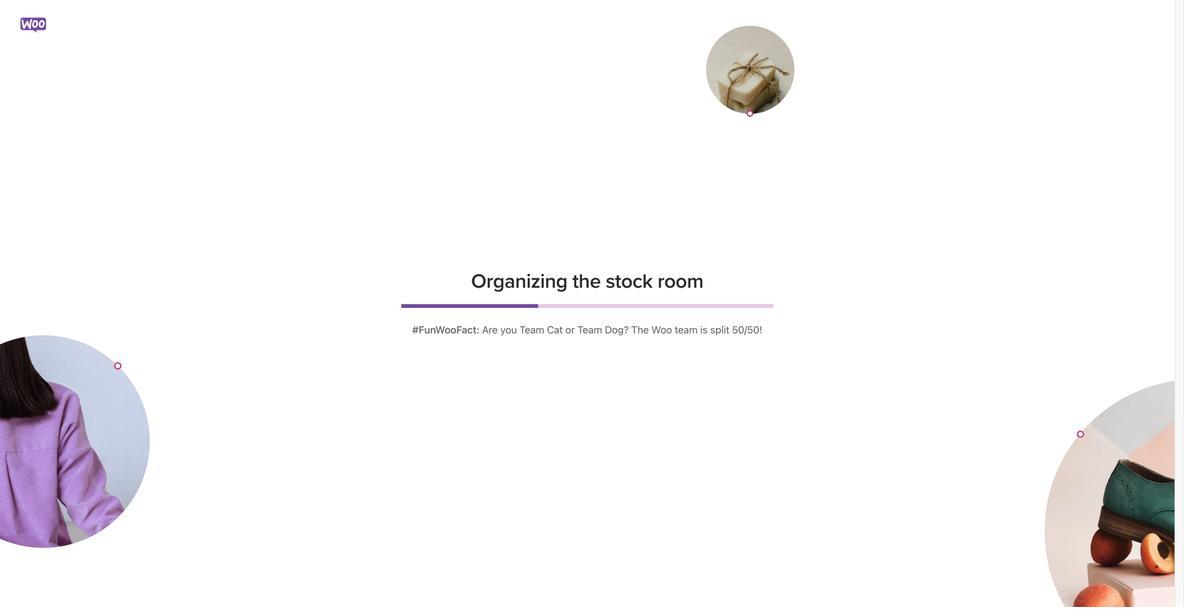 Task type: locate. For each thing, give the bounding box(es) containing it.
dog?
[[605, 324, 629, 336]]

team right or
[[578, 324, 602, 336]]

the
[[572, 270, 601, 294]]

0 horizontal spatial team
[[520, 324, 544, 336]]

organizing
[[471, 270, 568, 294]]

split
[[710, 324, 730, 336]]

#funwoofact: are you team cat or team dog? the woo team is split 50/50!
[[412, 324, 762, 336]]

are
[[482, 324, 498, 336]]

team left 'cat'
[[520, 324, 544, 336]]

1 horizontal spatial team
[[578, 324, 602, 336]]

or
[[566, 324, 575, 336]]

team
[[520, 324, 544, 336], [578, 324, 602, 336]]

room
[[658, 270, 704, 294]]

2 team from the left
[[578, 324, 602, 336]]



Task type: vqa. For each thing, say whether or not it's contained in the screenshot.
STATS
no



Task type: describe. For each thing, give the bounding box(es) containing it.
50/50!
[[732, 324, 762, 336]]

organizing the stock room
[[471, 270, 704, 294]]

woo
[[652, 324, 672, 336]]

you
[[500, 324, 517, 336]]

team
[[675, 324, 698, 336]]

#funwoofact:
[[412, 324, 480, 336]]

the
[[631, 324, 649, 336]]

cat
[[547, 324, 563, 336]]

is
[[700, 324, 708, 336]]

stock
[[606, 270, 653, 294]]

1 team from the left
[[520, 324, 544, 336]]



